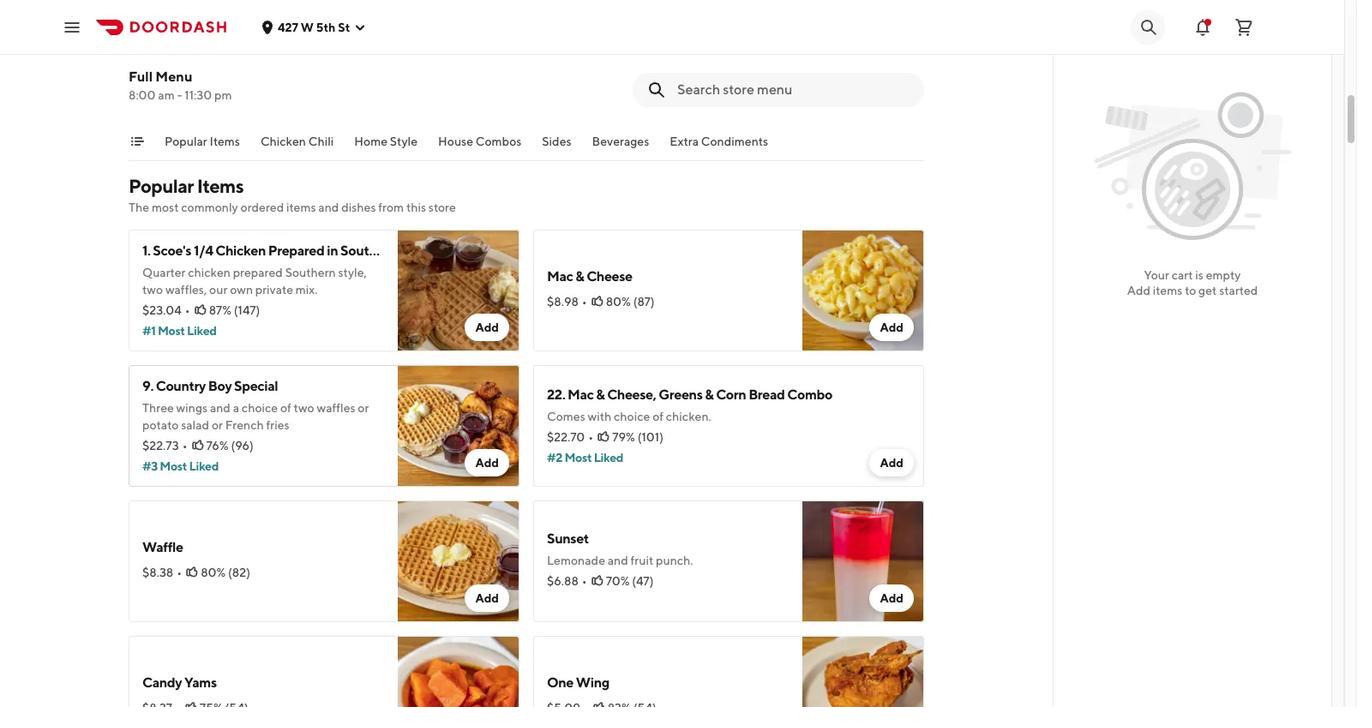 Task type: describe. For each thing, give the bounding box(es) containing it.
and inside 9. country boy special three wings and a choice of two waffles or potato salad or french fries
[[210, 401, 231, 415]]

most for scoe's
[[158, 324, 185, 338]]

quarter
[[142, 266, 186, 280]]

1 horizontal spatial &
[[596, 387, 605, 403]]

beverages
[[592, 135, 650, 148]]

(147)
[[234, 304, 260, 317]]

$22.70
[[547, 431, 585, 444]]

home style
[[355, 135, 418, 148]]

#2 most liked
[[547, 451, 624, 465]]

add for sunset
[[880, 592, 904, 606]]

candy yams
[[142, 675, 217, 691]]

sunset lemonade and fruit punch.
[[547, 531, 694, 568]]

$22.73 •
[[142, 439, 187, 453]]

started
[[1220, 284, 1259, 298]]

style inside home style button
[[390, 135, 418, 148]]

greens
[[659, 387, 703, 403]]

prepared
[[268, 243, 325, 259]]

popular for popular items the most commonly ordered items and dishes from this store
[[129, 175, 194, 197]]

9. country boy special image
[[398, 365, 520, 487]]

candy yams image
[[398, 636, 520, 708]]

st
[[338, 20, 350, 34]]

$23.04 •
[[142, 304, 190, 317]]

home
[[355, 135, 388, 148]]

2 horizontal spatial &
[[705, 387, 714, 403]]

add for 1. scoe's 1/4 chicken prepared in southern style
[[476, 321, 499, 335]]

(47)
[[632, 575, 654, 588]]

menu
[[156, 69, 193, 85]]

1/4
[[194, 243, 213, 259]]

combo
[[788, 387, 833, 403]]

am
[[158, 88, 175, 102]]

a
[[233, 401, 239, 415]]

two inside 9. country boy special three wings and a choice of two waffles or potato salad or french fries
[[294, 401, 315, 415]]

mac inside 22. mac & cheese, greens & corn bread combo comes with choice of chicken.
[[568, 387, 594, 403]]

house combos
[[438, 135, 522, 148]]

one
[[547, 675, 574, 691]]

popular for popular items
[[165, 135, 207, 148]]

(96)
[[231, 439, 254, 453]]

0 vertical spatial southern
[[341, 243, 397, 259]]

one wing
[[547, 675, 610, 691]]

fruit
[[631, 554, 654, 568]]

87%
[[209, 304, 232, 317]]

wing
[[576, 675, 610, 691]]

chicken chili button
[[261, 133, 334, 160]]

#3 most liked
[[142, 460, 219, 473]]

full menu 8:00 am - 11:30 pm
[[129, 69, 232, 102]]

1 vertical spatial or
[[212, 419, 223, 432]]

items for popular items the most commonly ordered items and dishes from this store
[[197, 175, 244, 197]]

candy
[[142, 675, 182, 691]]

$6.88 •
[[547, 575, 587, 588]]

add button for 9. country boy special
[[465, 449, 509, 477]]

items inside popular items the most commonly ordered items and dishes from this store
[[286, 201, 316, 214]]

this
[[406, 201, 426, 214]]

• right $8.98
[[582, 295, 587, 309]]

80% for waffle
[[201, 566, 226, 580]]

add button for 1. scoe's 1/4 chicken prepared in southern style
[[465, 314, 509, 341]]

salad
[[181, 419, 209, 432]]

80% (87)
[[606, 295, 655, 309]]

• for sunset
[[582, 575, 587, 588]]

mix.
[[296, 283, 318, 297]]

beverages button
[[592, 133, 650, 160]]

notification bell image
[[1193, 17, 1214, 37]]

cheese
[[587, 268, 633, 285]]

w
[[301, 20, 314, 34]]

chicken
[[188, 266, 231, 280]]

liked for &
[[594, 451, 624, 465]]

open menu image
[[62, 17, 82, 37]]

sides button
[[542, 133, 572, 160]]

79%
[[613, 431, 635, 444]]

(87)
[[634, 295, 655, 309]]

76%
[[206, 439, 229, 453]]

popular items button
[[165, 133, 240, 160]]

two inside 1. scoe's 1/4 chicken prepared in southern style quarter chicken prepared southern style, two waffles, our own private mix.
[[142, 283, 163, 297]]

add for 9. country boy special
[[476, 456, 499, 470]]

liked for boy
[[189, 460, 219, 473]]

lemonade
[[547, 554, 606, 568]]

chili
[[309, 135, 334, 148]]

1. scoe's 1/4 chicken prepared in southern style quarter chicken prepared southern style, two waffles, our own private mix.
[[142, 243, 430, 297]]

$6.88
[[547, 575, 579, 588]]

is
[[1196, 268, 1204, 282]]

commonly
[[181, 201, 238, 214]]

$8.38
[[142, 566, 173, 580]]

extra condiments
[[670, 135, 769, 148]]

empty
[[1207, 268, 1242, 282]]

popular items the most commonly ordered items and dishes from this store
[[129, 175, 456, 214]]

style inside 1. scoe's 1/4 chicken prepared in southern style quarter chicken prepared southern style, two waffles, our own private mix.
[[399, 243, 430, 259]]

punch.
[[656, 554, 694, 568]]

style,
[[338, 266, 367, 280]]

popular items
[[165, 135, 240, 148]]

corn
[[716, 387, 747, 403]]

waffle
[[142, 540, 183, 556]]

yams
[[184, 675, 217, 691]]

add button for sunset
[[870, 585, 914, 612]]

(82)
[[228, 566, 250, 580]]

sunset image
[[803, 501, 925, 623]]

from
[[378, 201, 404, 214]]



Task type: vqa. For each thing, say whether or not it's contained in the screenshot.
the bottommost Acai,
no



Task type: locate. For each thing, give the bounding box(es) containing it.
items down pm
[[210, 135, 240, 148]]

with
[[588, 410, 612, 424]]

0 horizontal spatial or
[[212, 419, 223, 432]]

mac right the 22.
[[568, 387, 594, 403]]

• for 22. mac & cheese, greens & corn bread combo
[[589, 431, 594, 444]]

choice
[[242, 401, 278, 415], [614, 410, 650, 424]]

two left waffles
[[294, 401, 315, 415]]

popular down -
[[165, 135, 207, 148]]

80% left (87)
[[606, 295, 631, 309]]

• up #2 most liked
[[589, 431, 594, 444]]

& up 'with'
[[596, 387, 605, 403]]

#3
[[142, 460, 158, 473]]

add button
[[465, 314, 509, 341], [870, 314, 914, 341], [465, 449, 509, 477], [870, 449, 914, 477], [465, 585, 509, 612], [870, 585, 914, 612]]

style down "this"
[[399, 243, 430, 259]]

#1
[[142, 324, 156, 338]]

1 horizontal spatial and
[[319, 201, 339, 214]]

1 vertical spatial 80%
[[201, 566, 226, 580]]

and left a
[[210, 401, 231, 415]]

of up (101)
[[653, 410, 664, 424]]

home style button
[[355, 133, 418, 160]]

• up #3 most liked at bottom left
[[182, 439, 187, 453]]

items up commonly
[[197, 175, 244, 197]]

style right home
[[390, 135, 418, 148]]

most down '$22.73 •' on the left bottom of page
[[160, 460, 187, 473]]

1 vertical spatial southern
[[285, 266, 336, 280]]

the
[[129, 201, 149, 214]]

items inside button
[[210, 135, 240, 148]]

0 horizontal spatial of
[[280, 401, 291, 415]]

add for waffle
[[476, 592, 499, 606]]

of inside 22. mac & cheese, greens & corn bread combo comes with choice of chicken.
[[653, 410, 664, 424]]

0 vertical spatial 80%
[[606, 295, 631, 309]]

chicken inside 1. scoe's 1/4 chicken prepared in southern style quarter chicken prepared southern style, two waffles, our own private mix.
[[216, 243, 266, 259]]

87% (147)
[[209, 304, 260, 317]]

0 horizontal spatial two
[[142, 283, 163, 297]]

80%
[[606, 295, 631, 309], [201, 566, 226, 580]]

most for country
[[160, 460, 187, 473]]

1 horizontal spatial or
[[358, 401, 369, 415]]

0 horizontal spatial &
[[576, 268, 584, 285]]

sides
[[542, 135, 572, 148]]

extra condiments button
[[670, 133, 769, 160]]

• right $8.38
[[177, 566, 182, 580]]

choice down special
[[242, 401, 278, 415]]

0 items, open order cart image
[[1234, 17, 1255, 37]]

prepared
[[233, 266, 283, 280]]

1 vertical spatial chicken
[[216, 243, 266, 259]]

1 horizontal spatial choice
[[614, 410, 650, 424]]

of
[[280, 401, 291, 415], [653, 410, 664, 424]]

1 vertical spatial items
[[197, 175, 244, 197]]

chicken left chili
[[261, 135, 306, 148]]

80% (82)
[[201, 566, 250, 580]]

427
[[278, 20, 298, 34]]

2 vertical spatial and
[[608, 554, 629, 568]]

1 horizontal spatial 80%
[[606, 295, 631, 309]]

full
[[129, 69, 153, 85]]

0 vertical spatial items
[[286, 201, 316, 214]]

$22.73
[[142, 439, 179, 453]]

extra
[[670, 135, 699, 148]]

427 w 5th st button
[[261, 20, 367, 34]]

liked down 87%
[[187, 324, 217, 338]]

most
[[158, 324, 185, 338], [565, 451, 592, 465], [160, 460, 187, 473]]

your cart is empty add items to get started
[[1128, 268, 1259, 298]]

and up 70%
[[608, 554, 629, 568]]

9.
[[142, 378, 153, 395]]

items
[[210, 135, 240, 148], [197, 175, 244, 197]]

mac & cheese image
[[803, 230, 925, 352]]

#2
[[547, 451, 563, 465]]

popular inside popular items the most commonly ordered items and dishes from this store
[[129, 175, 194, 197]]

0 horizontal spatial and
[[210, 401, 231, 415]]

french
[[225, 419, 264, 432]]

1 vertical spatial popular
[[129, 175, 194, 197]]

comes
[[547, 410, 586, 424]]

• right $6.88
[[582, 575, 587, 588]]

popular inside popular items button
[[165, 135, 207, 148]]

of up fries
[[280, 401, 291, 415]]

one wing image
[[803, 636, 925, 708]]

most for mac
[[565, 451, 592, 465]]

items right ordered on the top left of page
[[286, 201, 316, 214]]

0 vertical spatial or
[[358, 401, 369, 415]]

0 horizontal spatial southern
[[285, 266, 336, 280]]

-
[[177, 88, 182, 102]]

potato
[[142, 419, 179, 432]]

southern up style, on the top
[[341, 243, 397, 259]]

1 vertical spatial two
[[294, 401, 315, 415]]

most down $22.70 • at the bottom left
[[565, 451, 592, 465]]

mac up $8.98
[[547, 268, 573, 285]]

sunset
[[547, 531, 589, 547]]

0 horizontal spatial items
[[286, 201, 316, 214]]

in
[[327, 243, 338, 259]]

1 horizontal spatial southern
[[341, 243, 397, 259]]

choice up 79% (101)
[[614, 410, 650, 424]]

70%
[[606, 575, 630, 588]]

0 horizontal spatial choice
[[242, 401, 278, 415]]

0 vertical spatial chicken
[[261, 135, 306, 148]]

5th
[[316, 20, 336, 34]]

• for 1. scoe's 1/4 chicken prepared in southern style
[[185, 304, 190, 317]]

1 horizontal spatial two
[[294, 401, 315, 415]]

$8.38 •
[[142, 566, 182, 580]]

choice inside 9. country boy special three wings and a choice of two waffles or potato salad or french fries
[[242, 401, 278, 415]]

& up $8.98 •
[[576, 268, 584, 285]]

your
[[1145, 268, 1170, 282]]

76% (96)
[[206, 439, 254, 453]]

our
[[209, 283, 228, 297]]

$8.98
[[547, 295, 579, 309]]

1 vertical spatial style
[[399, 243, 430, 259]]

waffle image
[[398, 501, 520, 623]]

house combos button
[[438, 133, 522, 160]]

combos
[[476, 135, 522, 148]]

fries
[[266, 419, 290, 432]]

most down $23.04 • on the top left of the page
[[158, 324, 185, 338]]

add inside your cart is empty add items to get started
[[1128, 284, 1151, 298]]

0 horizontal spatial 80%
[[201, 566, 226, 580]]

1. scoe's 1/4 chicken prepared in southern style image
[[398, 230, 520, 352]]

wings
[[176, 401, 208, 415]]

of inside 9. country boy special three wings and a choice of two waffles or potato salad or french fries
[[280, 401, 291, 415]]

80% for mac & cheese
[[606, 295, 631, 309]]

bread
[[749, 387, 785, 403]]

1.
[[142, 243, 151, 259]]

and inside popular items the most commonly ordered items and dishes from this store
[[319, 201, 339, 214]]

items inside your cart is empty add items to get started
[[1154, 284, 1183, 298]]

waffles
[[317, 401, 356, 415]]

ordered
[[241, 201, 284, 214]]

0 vertical spatial and
[[319, 201, 339, 214]]

choice inside 22. mac & cheese, greens & corn bread combo comes with choice of chicken.
[[614, 410, 650, 424]]

0 vertical spatial popular
[[165, 135, 207, 148]]

add
[[1128, 284, 1151, 298], [476, 321, 499, 335], [880, 321, 904, 335], [476, 456, 499, 470], [880, 456, 904, 470], [476, 592, 499, 606], [880, 592, 904, 606]]

and
[[319, 201, 339, 214], [210, 401, 231, 415], [608, 554, 629, 568]]

private
[[255, 283, 293, 297]]

chicken chili
[[261, 135, 334, 148]]

& left corn
[[705, 387, 714, 403]]

items
[[286, 201, 316, 214], [1154, 284, 1183, 298]]

1 horizontal spatial of
[[653, 410, 664, 424]]

• down waffles,
[[185, 304, 190, 317]]

0 vertical spatial mac
[[547, 268, 573, 285]]

add for mac & cheese
[[880, 321, 904, 335]]

popular up most
[[129, 175, 194, 197]]

11:30
[[185, 88, 212, 102]]

add button for waffle
[[465, 585, 509, 612]]

1 vertical spatial mac
[[568, 387, 594, 403]]

condiments
[[701, 135, 769, 148]]

0 vertical spatial style
[[390, 135, 418, 148]]

liked
[[187, 324, 217, 338], [594, 451, 624, 465], [189, 460, 219, 473]]

70% (47)
[[606, 575, 654, 588]]

liked down 76%
[[189, 460, 219, 473]]

southern up mix.
[[285, 266, 336, 280]]

special
[[234, 378, 278, 395]]

1 vertical spatial items
[[1154, 284, 1183, 298]]

liked for 1/4
[[187, 324, 217, 338]]

items down your
[[1154, 284, 1183, 298]]

or up 76%
[[212, 419, 223, 432]]

0 vertical spatial two
[[142, 283, 163, 297]]

two down quarter
[[142, 283, 163, 297]]

three
[[142, 401, 174, 415]]

add button for mac & cheese
[[870, 314, 914, 341]]

items for popular items
[[210, 135, 240, 148]]

• for 9. country boy special
[[182, 439, 187, 453]]

0 vertical spatial items
[[210, 135, 240, 148]]

get
[[1199, 284, 1217, 298]]

and inside "sunset lemonade and fruit punch."
[[608, 554, 629, 568]]

chicken
[[261, 135, 306, 148], [216, 243, 266, 259]]

1 horizontal spatial items
[[1154, 284, 1183, 298]]

scoe's
[[153, 243, 191, 259]]

2 horizontal spatial and
[[608, 554, 629, 568]]

liked down 79%
[[594, 451, 624, 465]]

and left the dishes
[[319, 201, 339, 214]]

mac
[[547, 268, 573, 285], [568, 387, 594, 403]]

chicken inside 'button'
[[261, 135, 306, 148]]

1 vertical spatial and
[[210, 401, 231, 415]]

22. mac & cheese, greens & corn bread combo comes with choice of chicken.
[[547, 387, 833, 424]]

pm
[[214, 88, 232, 102]]

store
[[429, 201, 456, 214]]

show menu categories image
[[130, 135, 144, 148]]

dishes
[[341, 201, 376, 214]]

to
[[1186, 284, 1197, 298]]

chicken up prepared
[[216, 243, 266, 259]]

cheese,
[[607, 387, 657, 403]]

or right waffles
[[358, 401, 369, 415]]

80% left (82)
[[201, 566, 226, 580]]

cart
[[1172, 268, 1194, 282]]

house
[[438, 135, 473, 148]]

boy
[[208, 378, 232, 395]]

Item Search search field
[[678, 81, 911, 99]]

items inside popular items the most commonly ordered items and dishes from this store
[[197, 175, 244, 197]]



